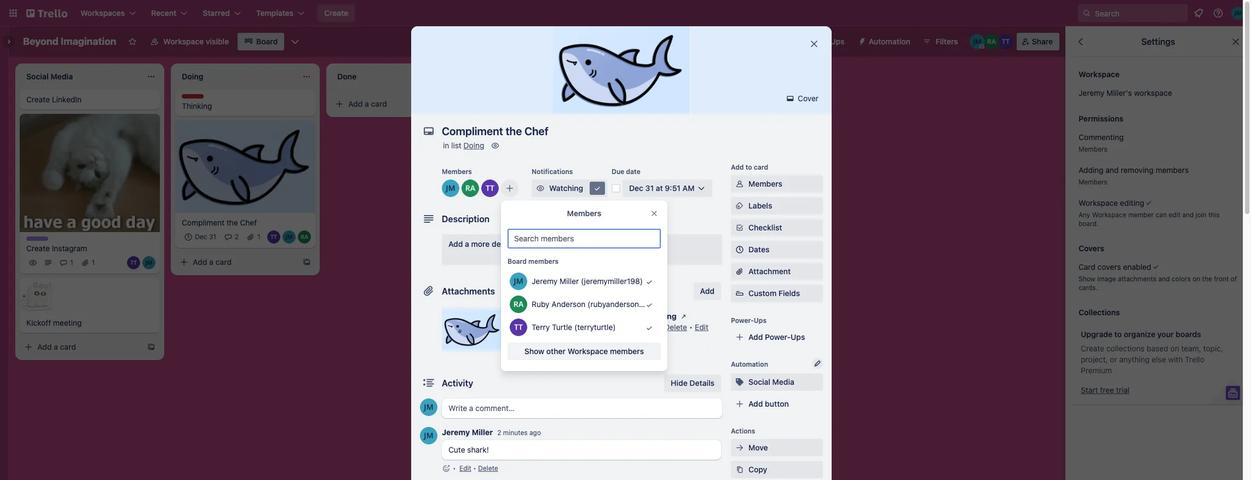 Task type: locate. For each thing, give the bounding box(es) containing it.
workspace inside button
[[163, 37, 204, 46]]

start
[[1081, 385, 1098, 395]]

to up collections
[[1114, 330, 1122, 339]]

0 vertical spatial 2
[[235, 233, 239, 241]]

thinking
[[182, 101, 212, 111]]

0 vertical spatial dec
[[629, 183, 643, 193]]

2 vertical spatial power-
[[765, 332, 791, 342]]

2 horizontal spatial at
[[656, 183, 663, 193]]

editing
[[1120, 198, 1144, 208]]

sm image right power-ups button
[[853, 33, 869, 48]]

power-ups inside button
[[805, 37, 845, 46]]

workspace down 'workspace editing'
[[1092, 211, 1127, 219]]

show left other
[[524, 347, 544, 356]]

None text field
[[436, 122, 798, 141]]

jeremy miller (jeremymiller198) image
[[1231, 7, 1245, 20], [283, 230, 296, 243], [142, 256, 156, 270], [510, 273, 527, 290], [420, 399, 437, 416], [420, 427, 437, 445]]

workspace up miller's
[[1079, 70, 1120, 79]]

am
[[683, 183, 695, 193]]

2 down compliment the chef link
[[235, 233, 239, 241]]

checklist link
[[731, 219, 823, 237]]

ups up 'add power-ups'
[[754, 316, 767, 325]]

create for create instagram
[[26, 244, 50, 253]]

0 vertical spatial to
[[746, 163, 752, 171]]

adding
[[1079, 165, 1104, 175]]

sm image inside the copy link
[[734, 464, 745, 475]]

automation left 'filters' button
[[869, 37, 910, 46]]

sm image inside members link
[[734, 179, 745, 189]]

jeremy up cute
[[442, 428, 470, 437]]

comment link
[[622, 323, 657, 332]]

0 horizontal spatial jeremy
[[442, 428, 470, 437]]

turtle
[[552, 323, 572, 332]]

meeting
[[53, 318, 82, 328]]

2 vertical spatial members
[[610, 347, 644, 356]]

dec for dec 31
[[195, 233, 207, 241]]

at left the 9:51
[[656, 183, 663, 193]]

to up members link
[[746, 163, 752, 171]]

cover
[[796, 94, 819, 103]]

on inside show image attachments and colors on the front of cards.
[[1193, 275, 1200, 283]]

the left chef
[[227, 218, 238, 227]]

1 vertical spatial at
[[605, 312, 613, 321]]

button
[[765, 399, 789, 408]]

members down description…
[[528, 257, 559, 266]]

members up labels
[[749, 179, 782, 188]]

0 vertical spatial delete link
[[664, 323, 687, 332]]

2 vertical spatial at
[[574, 323, 580, 332]]

this member was added to card image
[[638, 270, 661, 293], [638, 293, 661, 316]]

delete
[[664, 323, 687, 332], [478, 464, 498, 473]]

1 vertical spatial the
[[1202, 275, 1212, 283]]

the left front
[[1202, 275, 1212, 283]]

add button
[[693, 283, 721, 300]]

0 vertical spatial the
[[227, 218, 238, 227]]

edit • delete
[[459, 464, 498, 473]]

workspace for workspace visible
[[163, 37, 204, 46]]

Board name text field
[[18, 33, 122, 50]]

0 horizontal spatial delete
[[478, 464, 498, 473]]

terry turtle (terryturtle)
[[532, 323, 616, 332]]

sm image left checklist in the top of the page
[[734, 222, 745, 233]]

hide
[[671, 378, 688, 388]]

0 vertical spatial list
[[548, 71, 559, 80]]

1 vertical spatial dec
[[195, 233, 207, 241]]

edit link left •
[[459, 464, 471, 473]]

workspace left visible
[[163, 37, 204, 46]]

sm image down notifications
[[535, 183, 546, 194]]

2 vertical spatial ups
[[791, 332, 805, 342]]

2 inside jeremy miller 2 minutes ago
[[497, 429, 501, 437]]

members inside adding and removing members members
[[1156, 165, 1189, 175]]

31
[[645, 183, 654, 193], [209, 233, 216, 241]]

jeremy inside jeremy miller's workspace "link"
[[1079, 88, 1105, 97]]

copy
[[749, 465, 767, 474]]

show other workspace members link
[[508, 343, 661, 360]]

and inside show image attachments and colors on the front of cards.
[[1158, 275, 1170, 283]]

board down add a more detailed description…
[[508, 257, 527, 266]]

search image
[[1083, 9, 1091, 18]]

2 horizontal spatial add a card
[[348, 99, 387, 108]]

0 horizontal spatial members
[[528, 257, 559, 266]]

beyond
[[23, 36, 58, 47]]

the inside show image attachments and colors on the front of cards.
[[1202, 275, 1212, 283]]

list inside add another list button
[[548, 71, 559, 80]]

miller up anderson
[[560, 277, 579, 286]]

0 horizontal spatial add a card button
[[20, 339, 142, 356]]

fields
[[779, 289, 800, 298]]

2 vertical spatial jeremy
[[442, 428, 470, 437]]

0 horizontal spatial to
[[746, 163, 752, 171]]

miller for 2
[[472, 428, 493, 437]]

1 vertical spatial 2
[[497, 429, 501, 437]]

sm image left mark due date as complete checkbox
[[592, 183, 603, 194]]

attachments
[[442, 286, 495, 296]]

edit for edit
[[695, 323, 708, 332]]

sm image
[[853, 33, 869, 48], [734, 179, 745, 189], [535, 183, 546, 194], [592, 183, 603, 194], [734, 200, 745, 211], [734, 222, 745, 233], [512, 337, 523, 348], [734, 377, 745, 388], [734, 442, 745, 453]]

sm image left labels
[[734, 200, 745, 211]]

0 horizontal spatial delete link
[[478, 464, 498, 473]]

sm image for watching
[[535, 183, 546, 194]]

automation up social
[[731, 360, 768, 369]]

board for board members
[[508, 257, 527, 266]]

delete link right •
[[478, 464, 498, 473]]

move
[[749, 443, 768, 452]]

to
[[746, 163, 752, 171], [1114, 330, 1122, 339]]

0 vertical spatial jeremy miller (jeremymiller198) image
[[970, 34, 985, 49]]

0 vertical spatial board
[[256, 37, 278, 46]]

date
[[626, 168, 641, 176]]

show inside show image attachments and colors on the front of cards.
[[1079, 275, 1096, 283]]

0 vertical spatial power-
[[805, 37, 830, 46]]

add a card
[[348, 99, 387, 108], [193, 257, 232, 266], [37, 342, 76, 352]]

1 vertical spatial show
[[524, 347, 544, 356]]

show up the cards.
[[1079, 275, 1096, 283]]

power- inside button
[[805, 37, 830, 46]]

this member was added to card image up am.png
[[638, 270, 661, 293]]

1 vertical spatial and
[[1182, 211, 1194, 219]]

ruby anderson (rubyanderson7) image left the ruby
[[510, 296, 527, 313]]

1 vertical spatial power-
[[731, 316, 754, 325]]

dates button
[[731, 241, 823, 258]]

and left join
[[1182, 211, 1194, 219]]

0 horizontal spatial ups
[[754, 316, 767, 325]]

automation
[[869, 37, 910, 46], [731, 360, 768, 369]]

at inside 'button'
[[656, 183, 663, 193]]

this member was added to card image for (jeremymiller198)
[[638, 270, 661, 293]]

color: bold red, title: "thoughts" element
[[182, 94, 212, 102]]

jeremy miller (jeremymiller198) image right filters
[[970, 34, 985, 49]]

ruby anderson (rubyanderson7) image up create from template… image at the left of the page
[[298, 230, 311, 243]]

jeremy
[[1079, 88, 1105, 97], [532, 277, 558, 286], [442, 428, 470, 437]]

1 vertical spatial jeremy
[[532, 277, 558, 286]]

1 vertical spatial add a card button
[[175, 253, 298, 271]]

1 left terry turtle (terryturtle) image at the left of page
[[257, 233, 260, 241]]

0 vertical spatial add a card
[[348, 99, 387, 108]]

workspace for workspace
[[1079, 70, 1120, 79]]

dec inside checkbox
[[195, 233, 207, 241]]

team,
[[1181, 344, 1201, 353]]

and right adding
[[1106, 165, 1119, 175]]

miller
[[560, 277, 579, 286], [472, 428, 493, 437]]

boards
[[1176, 330, 1201, 339]]

2 horizontal spatial ups
[[830, 37, 845, 46]]

0 vertical spatial on
[[1193, 275, 1200, 283]]

1 horizontal spatial and
[[1158, 275, 1170, 283]]

workspace
[[1134, 88, 1172, 97]]

jeremy for jeremy miller (jeremymiller198)
[[532, 277, 558, 286]]

covers
[[1098, 262, 1121, 272]]

social media
[[749, 377, 794, 387]]

edit
[[695, 323, 708, 332], [459, 464, 471, 473]]

2 horizontal spatial and
[[1182, 211, 1194, 219]]

dec inside 'button'
[[629, 183, 643, 193]]

create inside button
[[324, 8, 348, 18]]

jeremy miller (jeremymiller198) image
[[970, 34, 985, 49], [442, 180, 459, 197]]

0 horizontal spatial and
[[1106, 165, 1119, 175]]

this member was added to card image
[[638, 316, 661, 339]]

0 vertical spatial automation
[[869, 37, 910, 46]]

comment
[[622, 323, 657, 332]]

jeremy miller (jeremymiller198) image up "description"
[[442, 180, 459, 197]]

2 this member was added to card image from the top
[[638, 293, 661, 316]]

0 vertical spatial members
[[1156, 165, 1189, 175]]

ago
[[529, 429, 541, 437]]

delete link down am.png
[[664, 323, 687, 332]]

10-
[[581, 312, 593, 321]]

0 notifications image
[[1192, 7, 1205, 20]]

sm image for automation
[[853, 33, 869, 48]]

cute shark!
[[448, 445, 489, 454]]

sm image inside the labels link
[[734, 200, 745, 211]]

1 horizontal spatial edit
[[695, 323, 708, 332]]

sm image down actions
[[734, 442, 745, 453]]

compliment the chef
[[182, 218, 257, 227]]

compliment the chef link
[[182, 217, 309, 228]]

edit link down the 'add' button
[[695, 323, 708, 332]]

members right removing
[[1156, 165, 1189, 175]]

1 vertical spatial ups
[[754, 316, 767, 325]]

kickoff meeting link
[[26, 318, 153, 329]]

1 horizontal spatial 31
[[645, 183, 654, 193]]

1 vertical spatial edit link
[[459, 464, 471, 473]]

on right colors
[[1193, 275, 1200, 283]]

0 vertical spatial power-ups
[[805, 37, 845, 46]]

2 vertical spatial and
[[1158, 275, 1170, 283]]

power-ups
[[805, 37, 845, 46], [731, 316, 767, 325]]

members down 'commenting'
[[1079, 145, 1108, 153]]

a for "add a card" button associated with create from template… icon
[[54, 342, 58, 352]]

0 horizontal spatial 31
[[209, 233, 216, 241]]

list right the in in the left of the page
[[451, 141, 462, 150]]

0 horizontal spatial at
[[574, 323, 580, 332]]

hide details link
[[664, 375, 721, 392]]

0 vertical spatial jeremy
[[1079, 88, 1105, 97]]

at right 30
[[605, 312, 613, 321]]

create from template… image
[[302, 258, 311, 266]]

1 this member was added to card image from the top
[[638, 270, 661, 293]]

1 vertical spatial to
[[1114, 330, 1122, 339]]

dec down compliment
[[195, 233, 207, 241]]

list right another
[[548, 71, 559, 80]]

sm image left social
[[734, 377, 745, 388]]

show inside 'link'
[[524, 347, 544, 356]]

sm image inside automation button
[[853, 33, 869, 48]]

members for adding and removing members members
[[1156, 165, 1189, 175]]

watching button
[[532, 180, 607, 197]]

description
[[442, 214, 490, 224]]

create from template… image
[[147, 343, 156, 352]]

1 horizontal spatial delete
[[664, 323, 687, 332]]

other
[[546, 347, 566, 356]]

0 horizontal spatial board
[[256, 37, 278, 46]]

sm image inside move link
[[734, 442, 745, 453]]

0 vertical spatial at
[[656, 183, 663, 193]]

1 horizontal spatial jeremy miller (jeremymiller198) image
[[970, 34, 985, 49]]

ruby anderson (rubyanderson7) image
[[462, 180, 479, 197], [510, 296, 527, 313]]

activity
[[442, 378, 473, 388]]

members for show other workspace members
[[610, 347, 644, 356]]

member
[[1128, 211, 1154, 219]]

2 left minutes at the left
[[497, 429, 501, 437]]

delete link
[[664, 323, 687, 332], [478, 464, 498, 473]]

adding and removing members members
[[1079, 165, 1189, 186]]

sm image
[[785, 93, 796, 104], [490, 140, 501, 151], [678, 311, 689, 322], [734, 464, 745, 475]]

add another list
[[502, 71, 559, 80]]

0 vertical spatial ruby anderson (rubyanderson7) image
[[462, 180, 479, 197]]

terry turtle (terryturtle) image
[[267, 230, 280, 243]]

1 horizontal spatial edit link
[[695, 323, 708, 332]]

2 minutes ago link
[[497, 429, 541, 437]]

0 vertical spatial ups
[[830, 37, 845, 46]]

1 horizontal spatial add a card
[[193, 257, 232, 266]]

chef
[[240, 218, 257, 227]]

1 horizontal spatial ruby anderson (rubyanderson7) image
[[984, 34, 999, 49]]

sm image for members
[[734, 179, 745, 189]]

beyond imagination
[[23, 36, 116, 47]]

ruby anderson (rubyanderson7) image right filters
[[984, 34, 999, 49]]

shark!
[[467, 445, 489, 454]]

members down adding
[[1079, 178, 1108, 186]]

1 vertical spatial delete
[[478, 464, 498, 473]]

members down 'comment' link
[[610, 347, 644, 356]]

1 down create instagram link
[[92, 259, 95, 267]]

31 down 'compliment the chef' at the top left
[[209, 233, 216, 241]]

31 inside checkbox
[[209, 233, 216, 241]]

and left colors
[[1158, 275, 1170, 283]]

automation button
[[853, 33, 917, 50]]

board left customize views image
[[256, 37, 278, 46]]

1 down instagram
[[70, 259, 73, 267]]

filters button
[[919, 33, 961, 50]]

dec down date
[[629, 183, 643, 193]]

0 vertical spatial and
[[1106, 165, 1119, 175]]

31 for dec 31 at 9:51 am
[[645, 183, 654, 193]]

miller for (jeremymiller198)
[[560, 277, 579, 286]]

on up the "with"
[[1170, 344, 1179, 353]]

add reaction image
[[442, 463, 451, 474]]

card covers enabled
[[1079, 262, 1151, 272]]

sm image inside cover link
[[785, 93, 796, 104]]

0 horizontal spatial ruby anderson (rubyanderson7) image
[[298, 230, 311, 243]]

sm image inside checklist 'link'
[[734, 222, 745, 233]]

0 horizontal spatial show
[[524, 347, 544, 356]]

based
[[1147, 344, 1168, 353]]

2 vertical spatial add a card button
[[20, 339, 142, 356]]

edit down the 'add' button
[[695, 323, 708, 332]]

organize
[[1124, 330, 1156, 339]]

0 vertical spatial miller
[[560, 277, 579, 286]]

members inside show other workspace members 'link'
[[610, 347, 644, 356]]

delete down am.png
[[664, 323, 687, 332]]

31 left the 9:51
[[645, 183, 654, 193]]

add a card for "add a card" button associated with create from template… icon
[[37, 342, 76, 352]]

1 horizontal spatial members
[[610, 347, 644, 356]]

ruby anderson (rubyanderson7) image up "description"
[[462, 180, 479, 197]]

1 horizontal spatial dec
[[629, 183, 643, 193]]

delete right •
[[478, 464, 498, 473]]

1 horizontal spatial at
[[605, 312, 613, 321]]

jeremy down board members
[[532, 277, 558, 286]]

this member was added to card image up comment
[[638, 293, 661, 316]]

ups down fields
[[791, 332, 805, 342]]

1 vertical spatial list
[[451, 141, 462, 150]]

2
[[235, 233, 239, 241], [497, 429, 501, 437]]

31 inside 'button'
[[645, 183, 654, 193]]

ruby anderson (rubyanderson7) image
[[984, 34, 999, 49], [298, 230, 311, 243]]

to inside upgrade to organize your boards create collections based on team, topic, project, or anything else with trello premium
[[1114, 330, 1122, 339]]

1 horizontal spatial the
[[1202, 275, 1212, 283]]

0 vertical spatial edit
[[695, 323, 708, 332]]

1 vertical spatial 31
[[209, 233, 216, 241]]

the
[[227, 218, 238, 227], [1202, 275, 1212, 283]]

terry turtle (terryturtle) image
[[998, 34, 1013, 49], [481, 180, 499, 197], [127, 256, 140, 270], [510, 319, 527, 336]]

workspace up any
[[1079, 198, 1118, 208]]

1 horizontal spatial to
[[1114, 330, 1122, 339]]

at for 9:51
[[656, 183, 663, 193]]

1 vertical spatial add a card
[[193, 257, 232, 266]]

else
[[1152, 355, 1166, 364]]

at for 12:51
[[574, 323, 580, 332]]

1 horizontal spatial list
[[548, 71, 559, 80]]

sm image down 'add to card'
[[734, 179, 745, 189]]

jeremy miller's workspace
[[1079, 88, 1172, 97]]

2 horizontal spatial jeremy
[[1079, 88, 1105, 97]]

show image attachments and colors on the front of cards.
[[1079, 275, 1237, 292]]

checklist
[[749, 223, 782, 232]]

ups left automation button
[[830, 37, 845, 46]]

create instagram link
[[26, 243, 153, 254]]

sm image down added
[[512, 337, 523, 348]]

miller up shark!
[[472, 428, 493, 437]]

0 horizontal spatial add a card
[[37, 342, 76, 352]]

0 horizontal spatial power-ups
[[731, 316, 767, 325]]

0 horizontal spatial the
[[227, 218, 238, 227]]

2 horizontal spatial members
[[1156, 165, 1189, 175]]

0 horizontal spatial list
[[451, 141, 462, 150]]

1 horizontal spatial add a card button
[[175, 253, 298, 271]]

at down 2023-
[[574, 323, 580, 332]]

2 vertical spatial add a card
[[37, 342, 76, 352]]

9:51
[[665, 183, 681, 193]]

1 vertical spatial on
[[1170, 344, 1179, 353]]

to for organize
[[1114, 330, 1122, 339]]

0 horizontal spatial on
[[1170, 344, 1179, 353]]

start free trial
[[1081, 385, 1130, 395]]

move link
[[731, 439, 823, 457]]

1 horizontal spatial power-ups
[[805, 37, 845, 46]]

workspace
[[163, 37, 204, 46], [1079, 70, 1120, 79], [1079, 198, 1118, 208], [1092, 211, 1127, 219], [568, 347, 608, 356]]

0 horizontal spatial edit
[[459, 464, 471, 473]]

linkedin
[[52, 95, 82, 104]]

social
[[749, 377, 770, 387]]

show
[[1079, 275, 1096, 283], [524, 347, 544, 356]]

social media button
[[731, 373, 823, 391]]

color: purple, title: none image
[[26, 237, 48, 241]]

star or unstar board image
[[128, 37, 137, 46]]

1 horizontal spatial on
[[1193, 275, 1200, 283]]

workspace down "12:51" on the bottom
[[568, 347, 608, 356]]

edit left •
[[459, 464, 471, 473]]

jeremy up permissions
[[1079, 88, 1105, 97]]

board.
[[1079, 220, 1099, 228]]

board inside 'link'
[[256, 37, 278, 46]]



Task type: vqa. For each thing, say whether or not it's contained in the screenshot.
the topmost 2
yes



Task type: describe. For each thing, give the bounding box(es) containing it.
front
[[1214, 275, 1229, 283]]

due
[[612, 168, 624, 176]]

add a card button for create from template… icon
[[20, 339, 142, 356]]

thoughts
[[182, 94, 212, 102]]

back to home image
[[26, 4, 67, 22]]

with
[[1168, 355, 1183, 364]]

Write a comment text field
[[442, 399, 722, 418]]

media
[[772, 377, 794, 387]]

details
[[690, 378, 715, 388]]

commenting
[[1079, 133, 1124, 142]]

1 vertical spatial ruby anderson (rubyanderson7) image
[[510, 296, 527, 313]]

on inside upgrade to organize your boards create collections based on team, topic, project, or anything else with trello premium
[[1170, 344, 1179, 353]]

watching
[[549, 183, 583, 193]]

instagram
[[52, 244, 87, 253]]

sm image for remove cover
[[512, 337, 523, 348]]

join
[[1196, 211, 1207, 219]]

0 horizontal spatial 2
[[235, 233, 239, 241]]

covers
[[1079, 244, 1104, 253]]

0 horizontal spatial 1
[[70, 259, 73, 267]]

start free trial button
[[1081, 385, 1130, 396]]

collections
[[1106, 344, 1145, 353]]

am.png
[[647, 312, 677, 321]]

permissions
[[1079, 114, 1124, 123]]

Search members text field
[[508, 229, 661, 249]]

trello
[[1185, 355, 1205, 364]]

30
[[593, 312, 603, 321]]

notifications
[[532, 168, 573, 176]]

colors
[[1172, 275, 1191, 283]]

cover link
[[782, 90, 825, 107]]

0 horizontal spatial power-
[[731, 316, 754, 325]]

edit for edit • delete
[[459, 464, 471, 473]]

labels
[[749, 201, 772, 210]]

add members to card image
[[505, 183, 514, 194]]

board link
[[238, 33, 284, 50]]

create button
[[318, 4, 355, 22]]

terry
[[532, 323, 550, 332]]

any
[[1079, 211, 1090, 219]]

this
[[1209, 211, 1220, 219]]

doing link
[[464, 141, 484, 150]]

jeremy miller's workspace link
[[1072, 83, 1245, 103]]

jeremy for jeremy miller 2 minutes ago
[[442, 428, 470, 437]]

sm image inside social media "button"
[[734, 377, 745, 388]]

workspace visible
[[163, 37, 229, 46]]

Dec 31 checkbox
[[182, 230, 219, 243]]

another
[[518, 71, 546, 80]]

1 horizontal spatial power-
[[765, 332, 791, 342]]

filters
[[936, 37, 958, 46]]

ups inside button
[[830, 37, 845, 46]]

show other workspace members
[[524, 347, 644, 356]]

automation inside automation button
[[869, 37, 910, 46]]

add button
[[749, 399, 789, 408]]

compliment
[[182, 218, 224, 227]]

terry turtle (terryturtle) image left add members to card icon
[[481, 180, 499, 197]]

screenshot 2023-10-30 at 11.12.52 am.png
[[512, 312, 677, 321]]

hide details
[[671, 378, 715, 388]]

0 vertical spatial edit link
[[695, 323, 708, 332]]

add to card
[[731, 163, 768, 171]]

open information menu image
[[1213, 8, 1224, 19]]

1 vertical spatial members
[[528, 257, 559, 266]]

0 vertical spatial delete
[[664, 323, 687, 332]]

terry turtle (terryturtle) image left the share button
[[998, 34, 1013, 49]]

add a card for create from template… image at the left of the page's "add a card" button
[[193, 257, 232, 266]]

sm image for labels
[[734, 200, 745, 211]]

(rubyanderson7)
[[588, 300, 646, 309]]

more
[[471, 239, 490, 249]]

kickoff meeting
[[26, 318, 82, 328]]

a for create from template… image at the left of the page's "add a card" button
[[209, 257, 213, 266]]

and inside any workspace member can edit and join this board.
[[1182, 211, 1194, 219]]

share
[[1032, 37, 1053, 46]]

0 horizontal spatial edit link
[[459, 464, 471, 473]]

in
[[443, 141, 449, 150]]

members inside commenting members
[[1079, 145, 1108, 153]]

topic,
[[1203, 344, 1223, 353]]

2023-
[[557, 312, 581, 321]]

sm image for checklist
[[734, 222, 745, 233]]

custom
[[749, 289, 777, 298]]

terry turtle (terryturtle) image left terry
[[510, 319, 527, 336]]

jeremy miller (jeremymiller198)
[[532, 277, 643, 286]]

your
[[1157, 330, 1174, 339]]

show for show image attachments and colors on the front of cards.
[[1079, 275, 1096, 283]]

customize views image
[[290, 36, 301, 47]]

12:51
[[583, 323, 601, 332]]

(terryturtle)
[[574, 323, 616, 332]]

create for create linkedin
[[26, 95, 50, 104]]

create instagram
[[26, 244, 87, 253]]

attachment
[[749, 267, 791, 276]]

create inside upgrade to organize your boards create collections based on team, topic, project, or anything else with trello premium
[[1081, 344, 1104, 353]]

and inside adding and removing members members
[[1106, 165, 1119, 175]]

anything
[[1119, 355, 1150, 364]]

create linkedin link
[[26, 94, 153, 105]]

enabled
[[1123, 262, 1151, 272]]

board for board
[[256, 37, 278, 46]]

terry turtle (terryturtle) image down create instagram link
[[127, 256, 140, 270]]

add a card button for create from template… image at the left of the page
[[175, 253, 298, 271]]

card
[[1079, 262, 1096, 272]]

dec for dec 31 at 9:51 am
[[629, 183, 643, 193]]

1 vertical spatial automation
[[731, 360, 768, 369]]

custom fields button
[[731, 288, 823, 299]]

create for create
[[324, 8, 348, 18]]

0 vertical spatial add a card button
[[331, 95, 453, 113]]

attachments
[[1118, 275, 1157, 283]]

Mark due date as complete checkbox
[[612, 184, 620, 193]]

2 horizontal spatial 1
[[257, 233, 260, 241]]

dec 31 at 9:51 am button
[[623, 180, 712, 197]]

attachment button
[[731, 263, 823, 280]]

add power-ups link
[[731, 329, 823, 346]]

1 horizontal spatial delete link
[[664, 323, 687, 332]]

free
[[1100, 385, 1114, 395]]

upgrade to organize your boards create collections based on team, topic, project, or anything else with trello premium
[[1081, 330, 1223, 375]]

members up search members "text box"
[[567, 209, 601, 218]]

31 for dec 31
[[209, 233, 216, 241]]

members inside adding and removing members members
[[1079, 178, 1108, 186]]

members down in list doing
[[442, 168, 472, 176]]

board members
[[508, 257, 559, 266]]

1 vertical spatial power-ups
[[731, 316, 767, 325]]

1 horizontal spatial 1
[[92, 259, 95, 267]]

workspace inside 'link'
[[568, 347, 608, 356]]

removing
[[1121, 165, 1154, 175]]

jeremy for jeremy miller's workspace
[[1079, 88, 1105, 97]]

image
[[1097, 275, 1116, 283]]

workspace inside any workspace member can edit and join this board.
[[1092, 211, 1127, 219]]

description…
[[523, 239, 570, 249]]

project,
[[1081, 355, 1108, 364]]

dec 31 at 9:51 am
[[629, 183, 695, 193]]

thinking link
[[182, 101, 309, 112]]

kickoff
[[26, 318, 51, 328]]

minutes
[[503, 429, 528, 437]]

due date
[[612, 168, 641, 176]]

1 vertical spatial ruby anderson (rubyanderson7) image
[[298, 230, 311, 243]]

0 vertical spatial ruby anderson (rubyanderson7) image
[[984, 34, 999, 49]]

show for show other workspace members
[[524, 347, 544, 356]]

can
[[1156, 211, 1167, 219]]

detailed
[[492, 239, 521, 249]]

workspace for workspace editing
[[1079, 198, 1118, 208]]

to for card
[[746, 163, 752, 171]]

add a card for top "add a card" button
[[348, 99, 387, 108]]

0 horizontal spatial ruby anderson (rubyanderson7) image
[[462, 180, 479, 197]]

custom fields
[[749, 289, 800, 298]]

sm image for move
[[734, 442, 745, 453]]

workspace editing
[[1079, 198, 1144, 208]]

this member was added to card image for (rubyanderson7)
[[638, 293, 661, 316]]

a for top "add a card" button
[[365, 99, 369, 108]]

primary element
[[0, 0, 1251, 26]]

commenting members
[[1079, 133, 1124, 153]]

jeremy miller 2 minutes ago
[[442, 428, 541, 437]]

Search field
[[1091, 5, 1187, 21]]

0 horizontal spatial jeremy miller (jeremymiller198) image
[[442, 180, 459, 197]]



